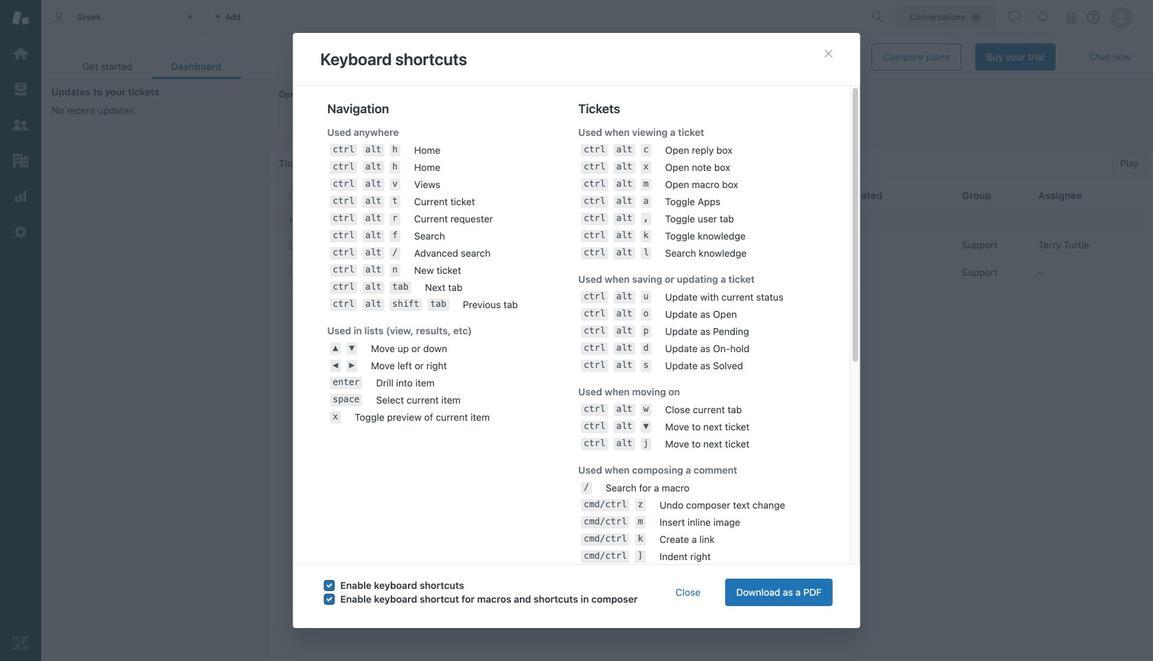 Task type: locate. For each thing, give the bounding box(es) containing it.
grid
[[269, 182, 1153, 661]]

zendesk support image
[[12, 9, 30, 27]]

None checkbox
[[289, 241, 298, 250]]

tab list
[[63, 54, 241, 79]]

tab
[[41, 0, 206, 34], [63, 54, 152, 79]]

get started image
[[12, 45, 30, 63]]

March 20, 2024 text field
[[797, 53, 861, 62]]

admin image
[[12, 223, 30, 241]]

views image
[[12, 80, 30, 98]]

dialog
[[293, 33, 860, 661]]

1 vertical spatial tab
[[63, 54, 152, 79]]

tabs tab list
[[41, 0, 866, 34]]

None checkbox
[[289, 268, 298, 277]]



Task type: describe. For each thing, give the bounding box(es) containing it.
zendesk products image
[[1067, 13, 1076, 23]]

close image
[[823, 48, 834, 59]]

reporting image
[[12, 188, 30, 205]]

close image
[[183, 10, 197, 24]]

Select All Tickets checkbox
[[289, 191, 298, 200]]

customers image
[[12, 116, 30, 134]]

zendesk image
[[12, 635, 30, 653]]

organizations image
[[12, 152, 30, 170]]

0 vertical spatial tab
[[41, 0, 206, 34]]

get help image
[[1087, 11, 1100, 23]]

main element
[[0, 0, 41, 661]]



